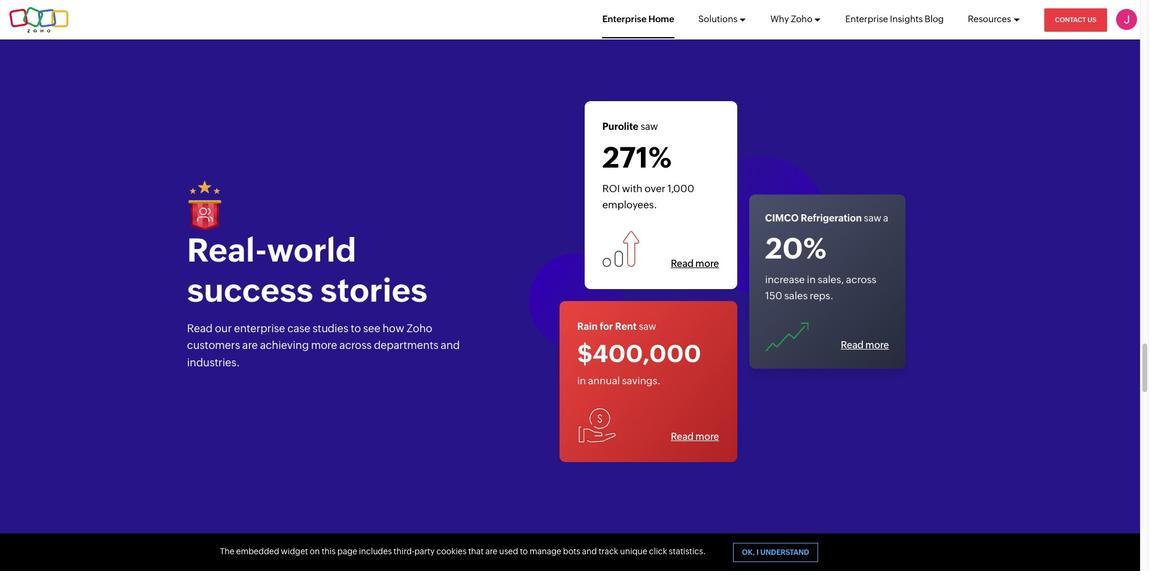 Task type: describe. For each thing, give the bounding box(es) containing it.
read inside read our enterprise case studies to see how zoho customers are achieving more across departments and industries.
[[187, 322, 213, 334]]

enterprise for enterprise insights blog
[[846, 14, 889, 24]]

rent
[[615, 321, 637, 333]]

enterprise home
[[603, 14, 675, 24]]

resources
[[968, 14, 1012, 24]]

more inside read our enterprise case studies to see how zoho customers are achieving more across departments and industries.
[[311, 339, 337, 352]]

read our enterprise case studies to see how zoho customers are achieving more across departments and industries.
[[187, 322, 460, 369]]

blog
[[925, 14, 944, 24]]

achieving
[[260, 339, 309, 352]]

roi with over 1,000 employees.
[[603, 182, 695, 211]]

case
[[287, 322, 311, 334]]

increase in sales, across 150 sales reps.
[[766, 274, 877, 302]]

why zoho
[[771, 14, 813, 24]]

third-
[[394, 547, 415, 556]]

james peterson image
[[1117, 9, 1138, 30]]

departments
[[374, 339, 439, 352]]

manage
[[530, 547, 562, 556]]

cimco refrigeration saw a
[[766, 213, 889, 224]]

zoho inside read our enterprise case studies to see how zoho customers are achieving more across departments and industries.
[[407, 322, 433, 334]]

see
[[363, 322, 381, 334]]

sales,
[[818, 274, 844, 286]]

contact
[[1055, 16, 1087, 23]]

includes
[[359, 547, 392, 556]]

increase
[[766, 274, 805, 286]]

purolite saw
[[603, 121, 658, 133]]

world
[[267, 231, 357, 269]]

party
[[415, 547, 435, 556]]

2 vertical spatial saw
[[639, 321, 657, 333]]

bots
[[563, 547, 581, 556]]

how
[[383, 322, 404, 334]]

20%
[[766, 232, 827, 266]]

employees.
[[603, 199, 658, 211]]

page
[[338, 547, 357, 556]]

contact us
[[1055, 16, 1097, 23]]

$400,000
[[578, 340, 702, 368]]

refrigeration
[[801, 213, 862, 224]]

studies
[[313, 322, 349, 334]]

contact us link
[[1045, 8, 1108, 32]]

across inside increase in sales, across 150 sales reps.
[[846, 274, 877, 286]]

150
[[766, 290, 783, 302]]

more for $400,000
[[696, 431, 719, 443]]

insights
[[890, 14, 923, 24]]

real-
[[187, 231, 267, 269]]

annual
[[588, 375, 620, 387]]

industries.
[[187, 356, 240, 369]]

read more for $400,000
[[671, 431, 719, 443]]

sales
[[785, 290, 808, 302]]

read more for 20%
[[841, 340, 890, 351]]

and inside read our enterprise case studies to see how zoho customers are achieving more across departments and industries.
[[441, 339, 460, 352]]

271%
[[603, 141, 672, 174]]

rain
[[578, 321, 598, 333]]

enterprise insights blog link
[[846, 0, 944, 38]]

success
[[187, 272, 313, 309]]

in annual savings.
[[578, 375, 661, 387]]

on
[[310, 547, 320, 556]]

that
[[468, 547, 484, 556]]

track
[[599, 547, 619, 556]]

with
[[622, 182, 643, 194]]



Task type: locate. For each thing, give the bounding box(es) containing it.
zoho right why
[[791, 14, 813, 24]]

embedded
[[236, 547, 279, 556]]

real-world success stories
[[187, 231, 428, 309]]

home
[[649, 14, 675, 24]]

0 horizontal spatial zoho
[[407, 322, 433, 334]]

used
[[499, 547, 518, 556]]

0 vertical spatial to
[[351, 322, 361, 334]]

1 horizontal spatial across
[[846, 274, 877, 286]]

in up the reps.
[[807, 274, 816, 286]]

in inside increase in sales, across 150 sales reps.
[[807, 274, 816, 286]]

our
[[215, 322, 232, 334]]

zoho up departments
[[407, 322, 433, 334]]

in
[[807, 274, 816, 286], [578, 375, 586, 387]]

1 vertical spatial across
[[340, 339, 372, 352]]

more for 271%
[[696, 258, 719, 270]]

are down enterprise
[[242, 339, 258, 352]]

2 enterprise from the left
[[846, 14, 889, 24]]

across
[[846, 274, 877, 286], [340, 339, 372, 352]]

1 enterprise from the left
[[603, 14, 647, 24]]

click
[[649, 547, 668, 556]]

read more for 271%
[[671, 258, 719, 270]]

1 vertical spatial to
[[520, 547, 528, 556]]

to inside read our enterprise case studies to see how zoho customers are achieving more across departments and industries.
[[351, 322, 361, 334]]

1 horizontal spatial and
[[582, 547, 597, 556]]

1 horizontal spatial zoho
[[791, 14, 813, 24]]

savings.
[[622, 375, 661, 387]]

read for 20%
[[841, 340, 864, 351]]

to
[[351, 322, 361, 334], [520, 547, 528, 556]]

0 vertical spatial zoho
[[791, 14, 813, 24]]

1 horizontal spatial to
[[520, 547, 528, 556]]

saw left a
[[864, 213, 882, 224]]

are inside read our enterprise case studies to see how zoho customers are achieving more across departments and industries.
[[242, 339, 258, 352]]

i
[[757, 548, 759, 557]]

0 horizontal spatial to
[[351, 322, 361, 334]]

reps.
[[810, 290, 834, 302]]

1,000
[[668, 182, 695, 194]]

to left see
[[351, 322, 361, 334]]

and
[[441, 339, 460, 352], [582, 547, 597, 556]]

stories
[[321, 272, 428, 309]]

0 horizontal spatial and
[[441, 339, 460, 352]]

1 vertical spatial read more
[[841, 340, 890, 351]]

more
[[696, 258, 719, 270], [311, 339, 337, 352], [866, 340, 890, 351], [696, 431, 719, 443]]

a
[[884, 213, 889, 224]]

to right used
[[520, 547, 528, 556]]

across right sales,
[[846, 274, 877, 286]]

1 horizontal spatial are
[[486, 547, 498, 556]]

saw
[[641, 121, 658, 133], [864, 213, 882, 224], [639, 321, 657, 333]]

0 horizontal spatial in
[[578, 375, 586, 387]]

1 horizontal spatial in
[[807, 274, 816, 286]]

this
[[322, 547, 336, 556]]

0 horizontal spatial are
[[242, 339, 258, 352]]

saw right the 'purolite'
[[641, 121, 658, 133]]

enterprise for enterprise home
[[603, 14, 647, 24]]

are right that
[[486, 547, 498, 556]]

more for 20%
[[866, 340, 890, 351]]

0 vertical spatial across
[[846, 274, 877, 286]]

0 vertical spatial saw
[[641, 121, 658, 133]]

for
[[600, 321, 613, 333]]

0 vertical spatial and
[[441, 339, 460, 352]]

enterprise left home
[[603, 14, 647, 24]]

statistics.
[[669, 547, 706, 556]]

and right bots
[[582, 547, 597, 556]]

the
[[220, 547, 235, 556]]

understand
[[761, 548, 810, 557]]

why
[[771, 14, 789, 24]]

in left annual
[[578, 375, 586, 387]]

rain for rent saw
[[578, 321, 657, 333]]

are
[[242, 339, 258, 352], [486, 547, 498, 556]]

0 vertical spatial in
[[807, 274, 816, 286]]

roi
[[603, 182, 620, 194]]

1 vertical spatial saw
[[864, 213, 882, 224]]

over
[[645, 182, 666, 194]]

widget
[[281, 547, 308, 556]]

saw right rent
[[639, 321, 657, 333]]

us
[[1088, 16, 1097, 23]]

zoho
[[791, 14, 813, 24], [407, 322, 433, 334]]

0 horizontal spatial across
[[340, 339, 372, 352]]

cookies
[[437, 547, 467, 556]]

ok,
[[742, 548, 755, 557]]

read for $400,000
[[671, 431, 694, 443]]

enterprise left insights
[[846, 14, 889, 24]]

solutions
[[699, 14, 738, 24]]

ok, i understand
[[742, 548, 810, 557]]

unique
[[620, 547, 648, 556]]

0 horizontal spatial enterprise
[[603, 14, 647, 24]]

read more
[[671, 258, 719, 270], [841, 340, 890, 351], [671, 431, 719, 443]]

enterprise
[[603, 14, 647, 24], [846, 14, 889, 24]]

2 vertical spatial read more
[[671, 431, 719, 443]]

across inside read our enterprise case studies to see how zoho customers are achieving more across departments and industries.
[[340, 339, 372, 352]]

1 vertical spatial and
[[582, 547, 597, 556]]

customers
[[187, 339, 240, 352]]

0 vertical spatial are
[[242, 339, 258, 352]]

the embedded widget on this page includes third-party cookies that are used to manage bots and track unique click statistics.
[[220, 547, 706, 556]]

purolite
[[603, 121, 639, 133]]

across down see
[[340, 339, 372, 352]]

enterprise
[[234, 322, 285, 334]]

1 vertical spatial zoho
[[407, 322, 433, 334]]

read for 271%
[[671, 258, 694, 270]]

0 vertical spatial read more
[[671, 258, 719, 270]]

1 horizontal spatial enterprise
[[846, 14, 889, 24]]

and right departments
[[441, 339, 460, 352]]

zoho enterprise logo image
[[9, 6, 69, 33]]

1 vertical spatial are
[[486, 547, 498, 556]]

read
[[671, 258, 694, 270], [187, 322, 213, 334], [841, 340, 864, 351], [671, 431, 694, 443]]

enterprise insights blog
[[846, 14, 944, 24]]

enterprise home link
[[603, 0, 675, 38]]

1 vertical spatial in
[[578, 375, 586, 387]]

cimco
[[766, 213, 799, 224]]



Task type: vqa. For each thing, say whether or not it's contained in the screenshot.
"Agencies"
no



